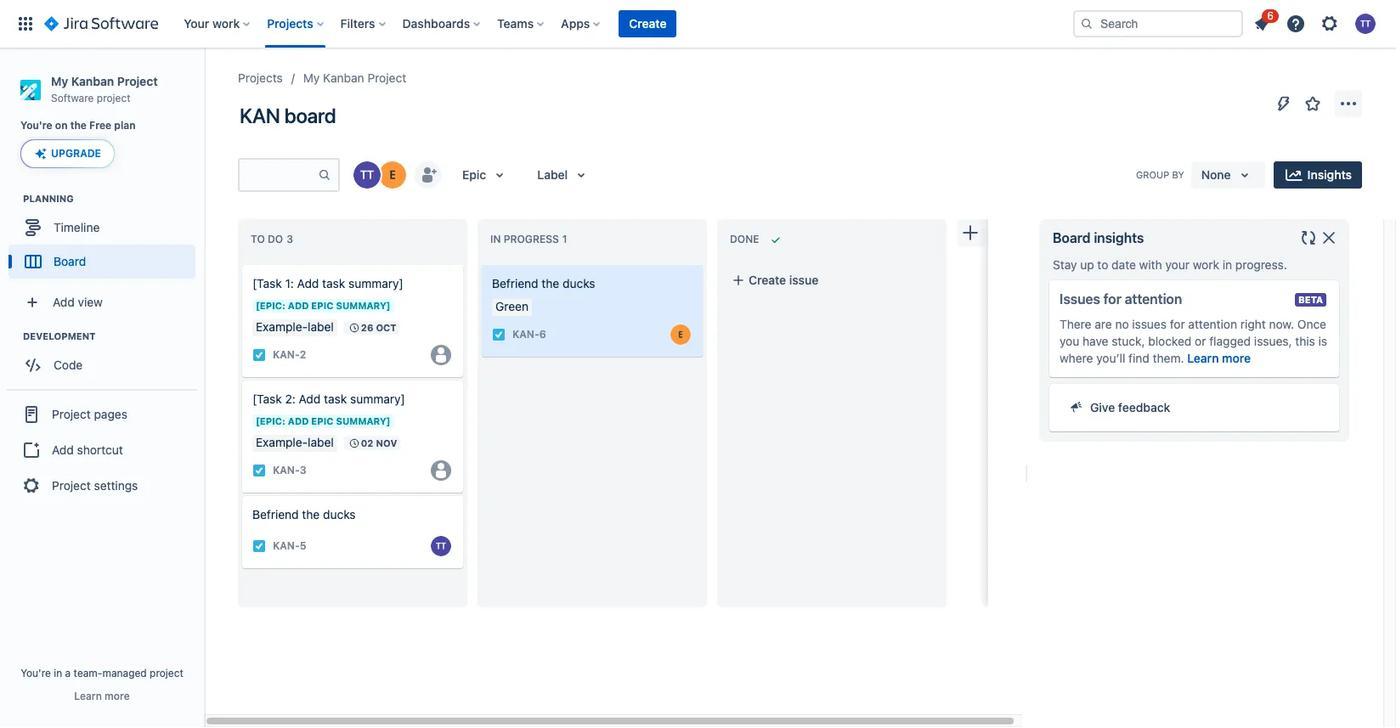 Task type: vqa. For each thing, say whether or not it's contained in the screenshot.
Labels
no



Task type: locate. For each thing, give the bounding box(es) containing it.
1 vertical spatial task image
[[253, 349, 266, 362]]

3
[[300, 465, 307, 477]]

0 vertical spatial issue
[[790, 273, 819, 287]]

26
[[361, 322, 374, 333]]

the up 5
[[302, 508, 320, 522]]

0 horizontal spatial kanban
[[71, 74, 114, 88]]

1 vertical spatial [task
[[253, 392, 282, 406]]

kan-
[[513, 329, 540, 341], [273, 349, 300, 362], [273, 465, 300, 477], [273, 540, 300, 553]]

project up add shortcut
[[52, 407, 91, 422]]

project settings link
[[7, 468, 197, 505]]

you'll
[[1097, 351, 1126, 366]]

1 horizontal spatial learn more
[[1188, 351, 1252, 366]]

banner
[[0, 0, 1397, 48]]

notifications image
[[1252, 14, 1273, 34]]

give
[[1091, 400, 1116, 415]]

is
[[1319, 334, 1328, 349]]

1 horizontal spatial my
[[303, 71, 320, 85]]

project up plan
[[117, 74, 158, 88]]

0 vertical spatial board
[[1053, 230, 1091, 246]]

project right managed
[[150, 667, 184, 680]]

development image
[[3, 327, 23, 347]]

1 horizontal spatial 6
[[1268, 9, 1275, 22]]

0 horizontal spatial befriend
[[253, 508, 299, 522]]

epic button
[[452, 162, 521, 189]]

0 vertical spatial task image
[[492, 328, 506, 342]]

0 vertical spatial create issue
[[749, 273, 819, 287]]

upgrade
[[51, 147, 101, 160]]

befriend down in progress
[[492, 276, 539, 291]]

them.
[[1153, 351, 1185, 366]]

1 horizontal spatial more
[[1223, 351, 1252, 366]]

add
[[297, 276, 319, 291], [53, 295, 75, 309], [299, 392, 321, 406], [52, 443, 74, 457]]

2 you're from the top
[[21, 667, 51, 680]]

1 horizontal spatial create issue button
[[722, 265, 943, 296]]

0 horizontal spatial my
[[51, 74, 68, 88]]

0 horizontal spatial create issue
[[270, 580, 339, 594]]

projects inside dropdown button
[[267, 16, 313, 31]]

my up 'software'
[[51, 74, 68, 88]]

eloisefrancis23 image
[[379, 162, 406, 189]]

1 horizontal spatial for
[[1171, 317, 1186, 332]]

blocked
[[1149, 334, 1192, 349]]

plan
[[114, 119, 136, 132]]

1 you're from the top
[[20, 119, 52, 132]]

project pages
[[52, 407, 127, 422]]

befriend the ducks down progress at the left
[[492, 276, 596, 291]]

create right apps dropdown button
[[629, 16, 667, 31]]

1 horizontal spatial ducks
[[563, 276, 596, 291]]

task right 2:
[[324, 392, 347, 406]]

more down the flagged
[[1223, 351, 1252, 366]]

create issue down done
[[749, 273, 819, 287]]

1 vertical spatial task
[[324, 392, 347, 406]]

1 horizontal spatial befriend
[[492, 276, 539, 291]]

learn more
[[1188, 351, 1252, 366], [74, 690, 130, 703]]

projects
[[267, 16, 313, 31], [238, 71, 283, 85]]

up
[[1081, 258, 1095, 272]]

add inside button
[[52, 443, 74, 457]]

0 vertical spatial in
[[1223, 258, 1233, 272]]

banner containing your work
[[0, 0, 1397, 48]]

0 vertical spatial befriend
[[492, 276, 539, 291]]

1 vertical spatial 6
[[540, 329, 546, 341]]

0 vertical spatial you're
[[20, 119, 52, 132]]

issues
[[1133, 317, 1167, 332]]

progress.
[[1236, 258, 1288, 272]]

for
[[1104, 292, 1122, 307], [1171, 317, 1186, 332]]

project
[[97, 92, 131, 104], [150, 667, 184, 680]]

learn more inside board insights dialog
[[1188, 351, 1252, 366]]

summary] up 26 oct
[[349, 276, 404, 291]]

1 vertical spatial projects
[[238, 71, 283, 85]]

1 vertical spatial the
[[542, 276, 560, 291]]

more
[[1223, 351, 1252, 366], [105, 690, 130, 703]]

learn more down you're in a team-managed project
[[74, 690, 130, 703]]

star kan board image
[[1303, 94, 1324, 114]]

0 horizontal spatial work
[[213, 16, 240, 31]]

help image
[[1286, 14, 1307, 34]]

planning image
[[3, 189, 23, 209]]

0 vertical spatial project
[[97, 92, 131, 104]]

to do
[[251, 233, 283, 246]]

0 horizontal spatial more
[[105, 690, 130, 703]]

task image left kan-2 link
[[253, 349, 266, 362]]

1 horizontal spatial create issue
[[749, 273, 819, 287]]

1 horizontal spatial issue
[[790, 273, 819, 287]]

1 vertical spatial for
[[1171, 317, 1186, 332]]

1 horizontal spatial attention
[[1189, 317, 1238, 332]]

0 vertical spatial create issue button
[[722, 265, 943, 296]]

0 horizontal spatial board
[[54, 254, 86, 269]]

in left "a"
[[54, 667, 62, 680]]

board
[[285, 104, 336, 128]]

dashboards button
[[398, 10, 487, 37]]

6
[[1268, 9, 1275, 22], [540, 329, 546, 341]]

more image
[[1339, 94, 1360, 114]]

my up "board"
[[303, 71, 320, 85]]

kan- for the
[[513, 329, 540, 341]]

0 vertical spatial learn more
[[1188, 351, 1252, 366]]

add left shortcut
[[52, 443, 74, 457]]

kanban inside my kanban project software project
[[71, 74, 114, 88]]

my inside my kanban project software project
[[51, 74, 68, 88]]

more down managed
[[105, 690, 130, 703]]

02 november 2023 image
[[348, 437, 361, 451], [348, 437, 361, 451]]

attention up issues
[[1125, 292, 1183, 307]]

0 horizontal spatial create
[[270, 580, 307, 594]]

0 horizontal spatial befriend the ducks
[[253, 508, 356, 522]]

kanban for my kanban project
[[323, 71, 365, 85]]

kanban
[[323, 71, 365, 85], [71, 74, 114, 88]]

you're left "a"
[[21, 667, 51, 680]]

1 vertical spatial learn more
[[74, 690, 130, 703]]

1 horizontal spatial the
[[302, 508, 320, 522]]

task image
[[253, 464, 266, 478]]

attention up 'or'
[[1189, 317, 1238, 332]]

0 vertical spatial befriend the ducks
[[492, 276, 596, 291]]

summary]
[[349, 276, 404, 291], [350, 392, 405, 406]]

kanban up "board"
[[323, 71, 365, 85]]

1 horizontal spatial learn more button
[[1188, 350, 1252, 367]]

project inside my kanban project software project
[[97, 92, 131, 104]]

learn down 'team-'
[[74, 690, 102, 703]]

kan- for 2:
[[273, 465, 300, 477]]

befriend the ducks
[[492, 276, 596, 291], [253, 508, 356, 522]]

you're left on
[[20, 119, 52, 132]]

0 horizontal spatial for
[[1104, 292, 1122, 307]]

board link
[[9, 245, 196, 279]]

development
[[23, 331, 96, 342]]

board insights dialog
[[1040, 219, 1350, 442]]

0 horizontal spatial in
[[54, 667, 62, 680]]

1 vertical spatial create
[[749, 273, 787, 287]]

26 october 2023 image
[[348, 321, 361, 335], [348, 321, 361, 335]]

1 horizontal spatial in
[[1223, 258, 1233, 272]]

by
[[1173, 169, 1185, 180]]

teams button
[[492, 10, 551, 37]]

create column image
[[961, 223, 981, 243]]

0 horizontal spatial the
[[70, 119, 87, 132]]

board up stay
[[1053, 230, 1091, 246]]

epic
[[463, 167, 487, 182]]

jira software image
[[44, 14, 158, 34], [44, 14, 158, 34]]

learn more button down the flagged
[[1188, 350, 1252, 367]]

kan-2 link
[[273, 348, 306, 363]]

group
[[7, 390, 197, 510]]

create issue
[[749, 273, 819, 287], [270, 580, 339, 594]]

0 horizontal spatial ducks
[[323, 508, 356, 522]]

2 horizontal spatial the
[[542, 276, 560, 291]]

1 vertical spatial attention
[[1189, 317, 1238, 332]]

board inside dialog
[[1053, 230, 1091, 246]]

0 vertical spatial projects
[[267, 16, 313, 31]]

0 vertical spatial attention
[[1125, 292, 1183, 307]]

summary] up 02 nov
[[350, 392, 405, 406]]

0 horizontal spatial learn more
[[74, 690, 130, 703]]

board inside 'link'
[[54, 254, 86, 269]]

1 vertical spatial learn
[[74, 690, 102, 703]]

do
[[268, 233, 283, 246]]

the right on
[[70, 119, 87, 132]]

1 vertical spatial more
[[105, 690, 130, 703]]

26 oct
[[361, 322, 397, 333]]

board
[[1053, 230, 1091, 246], [54, 254, 86, 269]]

the down progress at the left
[[542, 276, 560, 291]]

0 vertical spatial learn
[[1188, 351, 1220, 366]]

befriend up the kan-5
[[253, 508, 299, 522]]

create issue down 5
[[270, 580, 339, 594]]

Search field
[[1074, 10, 1244, 37]]

0 vertical spatial task
[[322, 276, 345, 291]]

kan-5 link
[[273, 539, 306, 554]]

0 vertical spatial create
[[629, 16, 667, 31]]

1 horizontal spatial work
[[1194, 258, 1220, 272]]

settings image
[[1320, 14, 1341, 34]]

learn more for bottom learn more "button"
[[74, 690, 130, 703]]

work
[[213, 16, 240, 31], [1194, 258, 1220, 272]]

0 vertical spatial summary]
[[349, 276, 404, 291]]

0 horizontal spatial project
[[97, 92, 131, 104]]

1 vertical spatial befriend the ducks
[[253, 508, 356, 522]]

[task for [task 1: add task summary]
[[253, 276, 282, 291]]

work right your
[[213, 16, 240, 31]]

add left view
[[53, 295, 75, 309]]

for up blocked on the top of page
[[1171, 317, 1186, 332]]

in
[[1223, 258, 1233, 272], [54, 667, 62, 680]]

1 horizontal spatial create
[[629, 16, 667, 31]]

attention inside there are no issues for attention right now. once you have stuck, blocked or flagged issues, this is where you'll find them.
[[1189, 317, 1238, 332]]

[task left 1:
[[253, 276, 282, 291]]

work right the your
[[1194, 258, 1220, 272]]

1 vertical spatial summary]
[[350, 392, 405, 406]]

task right 1:
[[322, 276, 345, 291]]

befriend
[[492, 276, 539, 291], [253, 508, 299, 522]]

0 vertical spatial for
[[1104, 292, 1122, 307]]

assignee: terry turtle image
[[431, 536, 451, 557]]

[task left 2:
[[253, 392, 282, 406]]

learn more button down you're in a team-managed project
[[74, 690, 130, 704]]

0 horizontal spatial attention
[[1125, 292, 1183, 307]]

1 vertical spatial in
[[54, 667, 62, 680]]

settings
[[94, 479, 138, 493]]

task image
[[492, 328, 506, 342], [253, 349, 266, 362], [253, 540, 266, 553]]

kan-3 link
[[273, 464, 307, 478]]

create down kan-5 link
[[270, 580, 307, 594]]

board down timeline
[[54, 254, 86, 269]]

task image for befriend the ducks
[[492, 328, 506, 342]]

issues,
[[1255, 334, 1293, 349]]

0 horizontal spatial create issue button
[[242, 572, 463, 603]]

ducks
[[563, 276, 596, 291], [323, 508, 356, 522]]

create issue image
[[232, 253, 253, 274]]

0 vertical spatial [task
[[253, 276, 282, 291]]

task image left kan-6 link
[[492, 328, 506, 342]]

flagged
[[1210, 334, 1252, 349]]

my inside my kanban project link
[[303, 71, 320, 85]]

0 horizontal spatial issue
[[310, 580, 339, 594]]

0 horizontal spatial learn more button
[[74, 690, 130, 704]]

0 vertical spatial learn more button
[[1188, 350, 1252, 367]]

befriend the ducks up 5
[[253, 508, 356, 522]]

project up plan
[[97, 92, 131, 104]]

1 horizontal spatial board
[[1053, 230, 1091, 246]]

2 horizontal spatial create
[[749, 273, 787, 287]]

summary] for [task 2: add task summary]
[[350, 392, 405, 406]]

the
[[70, 119, 87, 132], [542, 276, 560, 291], [302, 508, 320, 522]]

you're for you're in a team-managed project
[[21, 667, 51, 680]]

there are no issues for attention right now. once you have stuck, blocked or flagged issues, this is where you'll find them.
[[1060, 317, 1328, 366]]

0 horizontal spatial 6
[[540, 329, 546, 341]]

more for bottom learn more "button"
[[105, 690, 130, 703]]

add right 1:
[[297, 276, 319, 291]]

2 vertical spatial create
[[270, 580, 307, 594]]

learn more down the flagged
[[1188, 351, 1252, 366]]

[task
[[253, 276, 282, 291], [253, 392, 282, 406]]

1 vertical spatial befriend
[[253, 508, 299, 522]]

create down done
[[749, 273, 787, 287]]

learn down 'or'
[[1188, 351, 1220, 366]]

in progress
[[491, 233, 559, 246]]

projects up projects link
[[267, 16, 313, 31]]

terry turtle image
[[354, 162, 381, 189]]

kanban up 'software'
[[71, 74, 114, 88]]

no
[[1116, 317, 1130, 332]]

a
[[65, 667, 71, 680]]

1 vertical spatial issue
[[310, 580, 339, 594]]

2
[[300, 349, 306, 362]]

1 horizontal spatial kanban
[[323, 71, 365, 85]]

0 vertical spatial work
[[213, 16, 240, 31]]

create
[[629, 16, 667, 31], [749, 273, 787, 287], [270, 580, 307, 594]]

0 vertical spatial 6
[[1268, 9, 1275, 22]]

this
[[1296, 334, 1316, 349]]

stay up to date with your work in progress.
[[1053, 258, 1288, 272]]

Search this board text field
[[240, 160, 318, 190]]

0 vertical spatial the
[[70, 119, 87, 132]]

your
[[184, 16, 209, 31]]

1 [task from the top
[[253, 276, 282, 291]]

create issue button
[[722, 265, 943, 296], [242, 572, 463, 603]]

1 horizontal spatial learn
[[1188, 351, 1220, 366]]

you're
[[20, 119, 52, 132], [21, 667, 51, 680]]

in inside dialog
[[1223, 258, 1233, 272]]

2 [task from the top
[[253, 392, 282, 406]]

kan-5
[[273, 540, 306, 553]]

0 vertical spatial more
[[1223, 351, 1252, 366]]

planning group
[[9, 192, 203, 284]]

1 vertical spatial you're
[[21, 667, 51, 680]]

issues
[[1060, 292, 1101, 307]]

1 vertical spatial create issue
[[270, 580, 339, 594]]

in left the progress.
[[1223, 258, 1233, 272]]

1 vertical spatial board
[[54, 254, 86, 269]]

create button
[[619, 10, 677, 37]]

more inside board insights dialog
[[1223, 351, 1252, 366]]

1 vertical spatial work
[[1194, 258, 1220, 272]]

learn more button
[[1188, 350, 1252, 367], [74, 690, 130, 704]]

task image left kan-5 link
[[253, 540, 266, 553]]

in progress element
[[491, 233, 571, 246]]

for up are
[[1104, 292, 1122, 307]]

sidebar navigation image
[[185, 68, 223, 102]]

1 horizontal spatial project
[[150, 667, 184, 680]]

projects up "kan"
[[238, 71, 283, 85]]



Task type: describe. For each thing, give the bounding box(es) containing it.
task for 2:
[[324, 392, 347, 406]]

you
[[1060, 334, 1080, 349]]

create for the topmost create issue "button"
[[749, 273, 787, 287]]

progress
[[504, 233, 559, 246]]

1:
[[285, 276, 294, 291]]

code link
[[9, 349, 196, 383]]

to
[[1098, 258, 1109, 272]]

managed
[[102, 667, 147, 680]]

add people image
[[418, 165, 439, 185]]

add shortcut
[[52, 443, 123, 457]]

kan
[[240, 104, 280, 128]]

where
[[1060, 351, 1094, 366]]

add shortcut button
[[7, 434, 197, 468]]

are
[[1095, 317, 1113, 332]]

insights
[[1308, 167, 1353, 182]]

teams
[[498, 16, 534, 31]]

issue for the topmost create issue "button"
[[790, 273, 819, 287]]

kan- for 1:
[[273, 349, 300, 362]]

assignee: eloisefrancis23 image
[[671, 325, 691, 345]]

my for my kanban project software project
[[51, 74, 68, 88]]

development group
[[9, 330, 203, 388]]

projects button
[[262, 10, 330, 37]]

stay
[[1053, 258, 1078, 272]]

2:
[[285, 392, 296, 406]]

stuck,
[[1112, 334, 1146, 349]]

filters button
[[336, 10, 392, 37]]

5
[[300, 540, 306, 553]]

insights
[[1095, 230, 1145, 246]]

insights button
[[1274, 162, 1363, 189]]

kan-6
[[513, 329, 546, 341]]

search image
[[1081, 17, 1094, 31]]

2 vertical spatial the
[[302, 508, 320, 522]]

label
[[538, 167, 568, 182]]

02 nov
[[361, 438, 397, 449]]

issue for bottommost create issue "button"
[[310, 580, 339, 594]]

apps
[[561, 16, 590, 31]]

feedback icon image
[[1070, 400, 1084, 414]]

summary] for [task 1: add task summary]
[[349, 276, 404, 291]]

1 vertical spatial learn more button
[[74, 690, 130, 704]]

you're for you're on the free plan
[[20, 119, 52, 132]]

projects for projects link
[[238, 71, 283, 85]]

insights image
[[1284, 165, 1305, 185]]

give feedback button
[[1060, 395, 1330, 422]]

filters
[[341, 16, 375, 31]]

code
[[54, 358, 83, 372]]

once
[[1298, 317, 1327, 332]]

none
[[1202, 167, 1232, 182]]

create for bottommost create issue "button"
[[270, 580, 307, 594]]

issues for attention
[[1060, 292, 1183, 307]]

add inside 'popup button'
[[53, 295, 75, 309]]

have
[[1083, 334, 1109, 349]]

unassigned image
[[431, 461, 451, 481]]

your work
[[184, 16, 240, 31]]

my kanban project software project
[[51, 74, 158, 104]]

free
[[89, 119, 112, 132]]

02
[[361, 438, 374, 449]]

board insights
[[1053, 230, 1145, 246]]

refresh insights panel image
[[1299, 228, 1320, 248]]

feedback
[[1119, 400, 1171, 415]]

my for my kanban project
[[303, 71, 320, 85]]

create issue for bottommost create issue "button"
[[270, 580, 339, 594]]

close insights panel image
[[1320, 228, 1340, 248]]

to
[[251, 233, 265, 246]]

kan-6 link
[[513, 328, 546, 342]]

your profile and settings image
[[1356, 14, 1377, 34]]

view
[[78, 295, 103, 309]]

or
[[1196, 334, 1207, 349]]

6 inside banner
[[1268, 9, 1275, 22]]

in
[[491, 233, 501, 246]]

[task 1: add task summary]
[[253, 276, 404, 291]]

dashboards
[[403, 16, 470, 31]]

automations menu button icon image
[[1275, 93, 1295, 114]]

none button
[[1192, 162, 1266, 189]]

6 inside kan-6 link
[[540, 329, 546, 341]]

[task for [task 2: add task summary]
[[253, 392, 282, 406]]

board for board
[[54, 254, 86, 269]]

team-
[[74, 667, 102, 680]]

done
[[730, 233, 760, 246]]

to do element
[[251, 233, 297, 246]]

kan-2
[[273, 349, 306, 362]]

add view button
[[10, 286, 194, 320]]

appswitcher icon image
[[15, 14, 36, 34]]

work inside board insights dialog
[[1194, 258, 1220, 272]]

create issue for the topmost create issue "button"
[[749, 273, 819, 287]]

apps button
[[556, 10, 607, 37]]

timeline
[[54, 220, 100, 235]]

1 vertical spatial ducks
[[323, 508, 356, 522]]

kanban for my kanban project software project
[[71, 74, 114, 88]]

primary element
[[10, 0, 1074, 48]]

project inside my kanban project software project
[[117, 74, 158, 88]]

2 vertical spatial task image
[[253, 540, 266, 553]]

create inside button
[[629, 16, 667, 31]]

software
[[51, 92, 94, 104]]

nov
[[376, 438, 397, 449]]

kan-3
[[273, 465, 307, 477]]

your work button
[[179, 10, 257, 37]]

timeline link
[[9, 211, 196, 245]]

1 vertical spatial project
[[150, 667, 184, 680]]

projects link
[[238, 68, 283, 88]]

project down add shortcut
[[52, 479, 91, 493]]

find
[[1129, 351, 1150, 366]]

with
[[1140, 258, 1163, 272]]

kan board
[[240, 104, 336, 128]]

pages
[[94, 407, 127, 422]]

[task 2: add task summary]
[[253, 392, 405, 406]]

group
[[1137, 169, 1170, 180]]

1 horizontal spatial befriend the ducks
[[492, 276, 596, 291]]

beta
[[1299, 294, 1324, 305]]

learn more for learn more "button" inside the board insights dialog
[[1188, 351, 1252, 366]]

work inside dropdown button
[[213, 16, 240, 31]]

board for board insights
[[1053, 230, 1091, 246]]

my kanban project
[[303, 71, 407, 85]]

task image for [task 1: add task summary]
[[253, 349, 266, 362]]

you're on the free plan
[[20, 119, 136, 132]]

project pages link
[[7, 396, 197, 434]]

more for learn more "button" inside the board insights dialog
[[1223, 351, 1252, 366]]

task for 1:
[[322, 276, 345, 291]]

your
[[1166, 258, 1190, 272]]

give feedback
[[1091, 400, 1171, 415]]

learn more button inside board insights dialog
[[1188, 350, 1252, 367]]

now.
[[1270, 317, 1295, 332]]

group containing project pages
[[7, 390, 197, 510]]

you're in a team-managed project
[[21, 667, 184, 680]]

for inside there are no issues for attention right now. once you have stuck, blocked or flagged issues, this is where you'll find them.
[[1171, 317, 1186, 332]]

add right 2:
[[299, 392, 321, 406]]

learn inside board insights dialog
[[1188, 351, 1220, 366]]

projects for projects dropdown button
[[267, 16, 313, 31]]

1 vertical spatial create issue button
[[242, 572, 463, 603]]

0 vertical spatial ducks
[[563, 276, 596, 291]]

date
[[1112, 258, 1137, 272]]

0 horizontal spatial learn
[[74, 690, 102, 703]]

project down filters dropdown button
[[368, 71, 407, 85]]

unassigned image
[[431, 345, 451, 366]]



